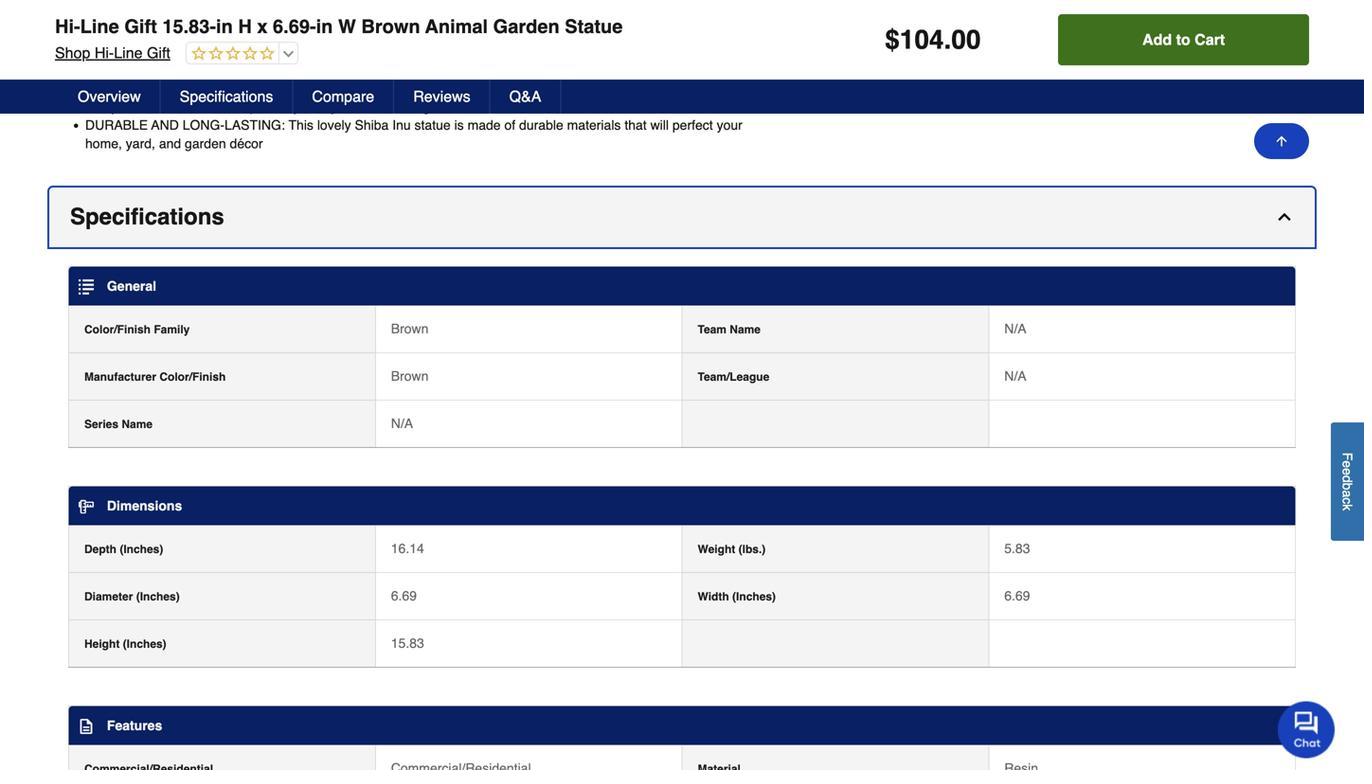 Task type: locate. For each thing, give the bounding box(es) containing it.
inu up element
[[657, 43, 676, 59]]

0 horizontal spatial statue
[[415, 118, 451, 133]]

1 horizontal spatial to
[[1177, 31, 1191, 48]]

let
[[257, 43, 275, 59]]

height (inches)
[[84, 638, 167, 651]]

shiba right "look"
[[619, 43, 653, 59]]

2 vertical spatial with
[[304, 99, 327, 114]]

a up k
[[1341, 490, 1356, 498]]

element
[[631, 81, 678, 96]]

0 vertical spatial specifications button
[[161, 80, 293, 114]]

with up any
[[519, 43, 543, 59]]

1 horizontal spatial is
[[682, 81, 691, 96]]

0 vertical spatial to
[[1177, 31, 1191, 48]]

create
[[85, 25, 122, 40]]

e
[[1341, 461, 1356, 468], [1341, 468, 1356, 476]]

brown
[[361, 16, 420, 37], [391, 321, 429, 336], [391, 369, 429, 384]]

specifications button down perfect
[[49, 187, 1316, 247]]

2 - from the left
[[430, 81, 434, 96]]

1 horizontal spatial w
[[367, 81, 379, 96]]

- down adds
[[348, 81, 353, 96]]

q&a
[[510, 88, 542, 105]]

0 horizontal spatial name
[[122, 418, 153, 431]]

name for team name
[[730, 323, 761, 336]]

list view image
[[79, 280, 94, 295]]

or
[[409, 6, 421, 21], [345, 43, 357, 59]]

statue down decor
[[415, 118, 451, 133]]

to left fit
[[727, 81, 738, 96]]

(inches) for 15.83
[[123, 638, 167, 651]]

0 vertical spatial w
[[338, 16, 356, 37]]

statue:
[[227, 6, 281, 21], [199, 43, 253, 59]]

5.83
[[1005, 541, 1031, 556]]

reviews button
[[394, 80, 491, 114]]

garden down long-
[[185, 136, 226, 151]]

(inches) right width on the bottom right of page
[[733, 590, 776, 604]]

1 vertical spatial brown
[[391, 321, 429, 336]]

a inside intricate shiba inu statue: decorate your home or garden with this adorable standing shiba inu statue and create an inviting ambiance of nature in your home heartwarming statue: let your home or garden become entranced with this life look shiba inu statue lifelike design: the detailed design adds a little bit of life and  joy in any garden great size: with its generous size of 6.69 -in w x 16.14 -in l x 15.83 -in h, this decorative element is easy to fit in every area and will blend in perfectly with your surrounding decor durable and long-lasting: this lovely shiba inu statue is made of durable materials that will perfect your home, yard, and garden décor
[[356, 62, 363, 77]]

garden up become
[[425, 6, 466, 21]]

weight (lbs.)
[[698, 543, 766, 556]]

0 horizontal spatial with
[[304, 99, 327, 114]]

hi-line gift 15.83-in h x 6.69-in w brown animal garden statue
[[55, 16, 623, 37]]

0 horizontal spatial -
[[348, 81, 353, 96]]

its
[[201, 81, 214, 96]]

your down nature
[[279, 43, 305, 59]]

hi-
[[55, 16, 80, 37], [95, 44, 114, 62]]

x right l at the left top
[[459, 81, 466, 96]]

an
[[126, 25, 141, 40]]

detailed
[[230, 62, 277, 77]]

statue: down ambiance
[[199, 43, 253, 59]]

0 vertical spatial or
[[409, 6, 421, 21]]

0 vertical spatial statue:
[[227, 6, 281, 21]]

is
[[682, 81, 691, 96], [455, 118, 464, 133]]

x right the h
[[257, 16, 268, 37]]

1 horizontal spatial name
[[730, 323, 761, 336]]

1 horizontal spatial will
[[651, 118, 669, 133]]

adorable
[[521, 6, 573, 21]]

specifications button down 'the'
[[161, 80, 293, 114]]

statue up easy
[[692, 6, 731, 21]]

1 - from the left
[[348, 81, 353, 96]]

inu
[[670, 6, 689, 21], [657, 43, 676, 59], [393, 118, 411, 133]]

1 horizontal spatial hi-
[[95, 44, 114, 62]]

a left little
[[356, 62, 363, 77]]

1 vertical spatial 15.83
[[391, 636, 424, 651]]

color/finish
[[84, 323, 151, 336], [160, 370, 226, 384]]

0 vertical spatial hi-
[[55, 16, 80, 37]]

1 vertical spatial statue
[[415, 118, 451, 133]]

0 vertical spatial this
[[497, 6, 517, 21]]

x down little
[[383, 81, 389, 96]]

to inside "button"
[[1177, 31, 1191, 48]]

e up the b at right
[[1341, 468, 1356, 476]]

this down adorable
[[546, 43, 567, 59]]

with up this
[[304, 99, 327, 114]]

0 vertical spatial will
[[178, 99, 196, 114]]

c
[[1341, 498, 1356, 504]]

2 vertical spatial home
[[308, 43, 341, 59]]

q&a button
[[491, 80, 562, 114]]

in right fit
[[755, 81, 766, 96]]

1 horizontal spatial color/finish
[[160, 370, 226, 384]]

w up adds
[[338, 16, 356, 37]]

add
[[1143, 31, 1173, 48]]

0 horizontal spatial x
[[257, 16, 268, 37]]

0 vertical spatial n/a
[[1005, 321, 1027, 336]]

-
[[348, 81, 353, 96], [430, 81, 434, 96], [506, 81, 511, 96]]

or up become
[[409, 6, 421, 21]]

design:
[[146, 62, 200, 77]]

1 horizontal spatial 15.83
[[469, 81, 503, 96]]

in down decorate
[[307, 25, 317, 40]]

statue inside intricate shiba inu statue: decorate your home or garden with this adorable standing shiba inu statue and create an inviting ambiance of nature in your home heartwarming statue: let your home or garden become entranced with this life look shiba inu statue lifelike design: the detailed design adds a little bit of life and  joy in any garden great size: with its generous size of 6.69 -in w x 16.14 -in l x 15.83 -in h, this decorative element is easy to fit in every area and will blend in perfectly with your surrounding decor durable and long-lasting: this lovely shiba inu statue is made of durable materials that will perfect your home, yard, and garden décor
[[692, 6, 731, 21]]

0 horizontal spatial w
[[338, 16, 356, 37]]

your up lovely
[[331, 99, 357, 114]]

0 vertical spatial statue
[[679, 43, 715, 59]]

- down any
[[506, 81, 511, 96]]

6.69 inside intricate shiba inu statue: decorate your home or garden with this adorable standing shiba inu statue and create an inviting ambiance of nature in your home heartwarming statue: let your home or garden become entranced with this life look shiba inu statue lifelike design: the detailed design adds a little bit of life and  joy in any garden great size: with its generous size of 6.69 -in w x 16.14 -in l x 15.83 -in h, this decorative element is easy to fit in every area and will blend in perfectly with your surrounding decor durable and long-lasting: this lovely shiba inu statue is made of durable materials that will perfect your home, yard, and garden décor
[[319, 81, 344, 96]]

color/finish down the general
[[84, 323, 151, 336]]

add to cart button
[[1059, 14, 1310, 65]]

1 vertical spatial hi-
[[95, 44, 114, 62]]

home
[[372, 6, 405, 21], [350, 25, 383, 40], [308, 43, 341, 59]]

0 horizontal spatial to
[[727, 81, 738, 96]]

yard,
[[126, 136, 155, 151]]

3 - from the left
[[506, 81, 511, 96]]

0 vertical spatial life
[[571, 43, 588, 59]]

1 horizontal spatial a
[[1341, 490, 1356, 498]]

of up let
[[251, 25, 262, 40]]

0 vertical spatial a
[[356, 62, 363, 77]]

e up d
[[1341, 461, 1356, 468]]

0 horizontal spatial life
[[427, 62, 444, 77]]

is down decor
[[455, 118, 464, 133]]

0 vertical spatial inu
[[670, 6, 689, 21]]

1 vertical spatial name
[[122, 418, 153, 431]]

0 vertical spatial shiba
[[633, 6, 666, 21]]

line down an
[[114, 44, 143, 62]]

1 vertical spatial gift
[[147, 44, 170, 62]]

0 horizontal spatial hi-
[[55, 16, 80, 37]]

line up shop hi-line gift
[[80, 16, 119, 37]]

0 vertical spatial line
[[80, 16, 119, 37]]

in right joy
[[494, 62, 504, 77]]

1 horizontal spatial -
[[430, 81, 434, 96]]

0 vertical spatial 15.83
[[469, 81, 503, 96]]

2 vertical spatial n/a
[[391, 416, 413, 431]]

name
[[730, 323, 761, 336], [122, 418, 153, 431]]

2 horizontal spatial with
[[519, 43, 543, 59]]

(inches) for 6.69
[[136, 590, 180, 604]]

(inches) right height
[[123, 638, 167, 651]]

color/finish family
[[84, 323, 190, 336]]

0 horizontal spatial statue
[[565, 16, 623, 37]]

life down become
[[427, 62, 444, 77]]

0 horizontal spatial or
[[345, 43, 357, 59]]

this right h,
[[542, 81, 562, 96]]

1 vertical spatial 16.14
[[391, 541, 424, 556]]

name for series name
[[122, 418, 153, 431]]

2 horizontal spatial x
[[459, 81, 466, 96]]

intricate shiba inu statue: decorate your home or garden with this adorable standing shiba inu statue and create an inviting ambiance of nature in your home heartwarming statue: let your home or garden become entranced with this life look shiba inu statue lifelike design: the detailed design adds a little bit of life and  joy in any garden great size: with its generous size of 6.69 -in w x 16.14 -in l x 15.83 -in h, this decorative element is easy to fit in every area and will blend in perfectly with your surrounding decor durable and long-lasting: this lovely shiba inu statue is made of durable materials that will perfect your home, yard, and garden décor
[[85, 6, 766, 151]]

of right the bit at the top of the page
[[412, 62, 423, 77]]

specifications up the general
[[70, 204, 224, 230]]

size:
[[133, 81, 167, 96]]

diameter (inches)
[[84, 590, 180, 604]]

w down little
[[367, 81, 379, 96]]

gift up heartwarming
[[124, 16, 157, 37]]

- left l at the left top
[[430, 81, 434, 96]]

joy
[[473, 62, 490, 77]]

1 vertical spatial life
[[427, 62, 444, 77]]

statue up "look"
[[565, 16, 623, 37]]

and up fit
[[734, 6, 756, 21]]

n/a for team/league
[[1005, 369, 1027, 384]]

shiba down surrounding
[[355, 118, 389, 133]]

gift down the inviting
[[147, 44, 170, 62]]

1 vertical spatial w
[[367, 81, 379, 96]]

2 horizontal spatial 6.69
[[1005, 588, 1031, 604]]

life
[[571, 43, 588, 59], [427, 62, 444, 77]]

hi- up lifelike
[[95, 44, 114, 62]]

entranced
[[456, 43, 516, 59]]

chat invite button image
[[1279, 701, 1336, 759]]

statue
[[692, 6, 731, 21], [565, 16, 623, 37]]

2 vertical spatial brown
[[391, 369, 429, 384]]

become
[[406, 43, 453, 59]]

1 vertical spatial with
[[519, 43, 543, 59]]

with up entranced
[[470, 6, 493, 21]]

0 vertical spatial home
[[372, 6, 405, 21]]

(inches) right depth
[[120, 543, 163, 556]]

statue: up nature
[[227, 6, 281, 21]]

name right team
[[730, 323, 761, 336]]

2 vertical spatial shiba
[[355, 118, 389, 133]]

lasting:
[[225, 118, 285, 133]]

16.14
[[393, 81, 426, 96], [391, 541, 424, 556]]

intricate
[[85, 6, 154, 21]]

gift
[[124, 16, 157, 37], [147, 44, 170, 62]]

1 vertical spatial shiba
[[619, 43, 653, 59]]

statue up easy
[[679, 43, 715, 59]]

heartwarming
[[85, 43, 195, 59]]

life left "look"
[[571, 43, 588, 59]]

1 horizontal spatial x
[[383, 81, 389, 96]]

this left adorable
[[497, 6, 517, 21]]

0 vertical spatial color/finish
[[84, 323, 151, 336]]

n/a
[[1005, 321, 1027, 336], [1005, 369, 1027, 384], [391, 416, 413, 431]]

1 horizontal spatial statue
[[692, 6, 731, 21]]

1 vertical spatial n/a
[[1005, 369, 1027, 384]]

standing
[[576, 6, 629, 21]]

area
[[121, 99, 148, 114]]

and down the and
[[159, 136, 181, 151]]

will down with
[[178, 99, 196, 114]]

0 horizontal spatial is
[[455, 118, 464, 133]]

2 horizontal spatial -
[[506, 81, 511, 96]]

inu right standing
[[670, 6, 689, 21]]

specifications down 'the'
[[180, 88, 273, 105]]

in
[[216, 16, 233, 37], [316, 16, 333, 37], [307, 25, 317, 40], [494, 62, 504, 77], [353, 81, 363, 96], [434, 81, 445, 96], [511, 81, 521, 96], [755, 81, 766, 96], [236, 99, 246, 114]]

to right add
[[1177, 31, 1191, 48]]

bit
[[394, 62, 408, 77]]

1 vertical spatial inu
[[657, 43, 676, 59]]

or up adds
[[345, 43, 357, 59]]

will right that
[[651, 118, 669, 133]]

0 vertical spatial brown
[[361, 16, 420, 37]]

specifications
[[180, 88, 273, 105], [70, 204, 224, 230]]

to
[[1177, 31, 1191, 48], [727, 81, 738, 96]]

1 horizontal spatial life
[[571, 43, 588, 59]]

104
[[900, 25, 944, 55]]

materials
[[567, 118, 621, 133]]

1 vertical spatial to
[[727, 81, 738, 96]]

color/finish down family
[[160, 370, 226, 384]]

15.83 inside intricate shiba inu statue: decorate your home or garden with this adorable standing shiba inu statue and create an inviting ambiance of nature in your home heartwarming statue: let your home or garden become entranced with this life look shiba inu statue lifelike design: the detailed design adds a little bit of life and  joy in any garden great size: with its generous size of 6.69 -in w x 16.14 -in l x 15.83 -in h, this decorative element is easy to fit in every area and will blend in perfectly with your surrounding decor durable and long-lasting: this lovely shiba inu statue is made of durable materials that will perfect your home, yard, and garden décor
[[469, 81, 503, 96]]

hi- up shop
[[55, 16, 80, 37]]

name right 'series'
[[122, 418, 153, 431]]

0 vertical spatial 16.14
[[393, 81, 426, 96]]

0 horizontal spatial 6.69
[[319, 81, 344, 96]]

and
[[151, 118, 179, 133]]

0 horizontal spatial a
[[356, 62, 363, 77]]

is left easy
[[682, 81, 691, 96]]

in left l at the left top
[[434, 81, 445, 96]]

1 vertical spatial a
[[1341, 490, 1356, 498]]

(inches) right diameter
[[136, 590, 180, 604]]

blend
[[200, 99, 232, 114]]

brown for color/finish family
[[391, 321, 429, 336]]

décor
[[230, 136, 263, 151]]

add to cart
[[1143, 31, 1226, 48]]

2 e from the top
[[1341, 468, 1356, 476]]

16.14 inside intricate shiba inu statue: decorate your home or garden with this adorable standing shiba inu statue and create an inviting ambiance of nature in your home heartwarming statue: let your home or garden become entranced with this life look shiba inu statue lifelike design: the detailed design adds a little bit of life and  joy in any garden great size: with its generous size of 6.69 -in w x 16.14 -in l x 15.83 -in h, this decorative element is easy to fit in every area and will blend in perfectly with your surrounding decor durable and long-lasting: this lovely shiba inu statue is made of durable materials that will perfect your home, yard, and garden décor
[[393, 81, 426, 96]]

reviews
[[413, 88, 471, 105]]

fit
[[741, 81, 752, 96]]

shiba right standing
[[633, 6, 666, 21]]

in left h,
[[511, 81, 521, 96]]

and
[[734, 6, 756, 21], [447, 62, 469, 77], [152, 99, 174, 114], [159, 136, 181, 151]]

0 horizontal spatial 15.83
[[391, 636, 424, 651]]

0 vertical spatial name
[[730, 323, 761, 336]]

inu down surrounding
[[393, 118, 411, 133]]

1 horizontal spatial with
[[470, 6, 493, 21]]

arrow up image
[[1275, 134, 1290, 149]]



Task type: describe. For each thing, give the bounding box(es) containing it.
in up surrounding
[[353, 81, 363, 96]]

1 e from the top
[[1341, 461, 1356, 468]]

1 vertical spatial color/finish
[[160, 370, 226, 384]]

0 vertical spatial is
[[682, 81, 691, 96]]

brown for manufacturer color/finish
[[391, 369, 429, 384]]

1 vertical spatial or
[[345, 43, 357, 59]]

team name
[[698, 323, 761, 336]]

decorate
[[285, 6, 339, 21]]

diameter
[[84, 590, 133, 604]]

00
[[952, 25, 981, 55]]

family
[[154, 323, 190, 336]]

h,
[[525, 81, 538, 96]]

features
[[107, 718, 162, 733]]

garden up h,
[[533, 62, 574, 77]]

with
[[170, 81, 197, 96]]

zero stars image
[[187, 45, 275, 63]]

1 vertical spatial statue:
[[199, 43, 253, 59]]

dimensions
[[107, 498, 182, 514]]

.
[[944, 25, 952, 55]]

durable
[[519, 118, 564, 133]]

nature
[[265, 25, 303, 40]]

animal
[[425, 16, 488, 37]]

$
[[885, 25, 900, 55]]

a inside button
[[1341, 490, 1356, 498]]

look
[[591, 43, 616, 59]]

of right the made
[[505, 118, 516, 133]]

1 vertical spatial home
[[350, 25, 383, 40]]

generous
[[218, 81, 273, 96]]

1 horizontal spatial 6.69
[[391, 588, 417, 604]]

great
[[85, 81, 130, 96]]

that
[[625, 118, 647, 133]]

weight
[[698, 543, 736, 556]]

design
[[281, 62, 320, 77]]

b
[[1341, 483, 1356, 490]]

(lbs.)
[[739, 543, 766, 556]]

2 vertical spatial this
[[542, 81, 562, 96]]

1 horizontal spatial statue
[[679, 43, 715, 59]]

1 vertical spatial specifications button
[[49, 187, 1316, 247]]

n/a for team name
[[1005, 321, 1027, 336]]

height
[[84, 638, 120, 651]]

f e e d b a c k
[[1341, 453, 1356, 511]]

in right nature
[[316, 16, 333, 37]]

width
[[698, 590, 730, 604]]

in left the h
[[216, 16, 233, 37]]

any
[[508, 62, 529, 77]]

0 vertical spatial gift
[[124, 16, 157, 37]]

width (inches)
[[698, 590, 776, 604]]

manufacturer
[[84, 370, 156, 384]]

notes image
[[79, 719, 94, 735]]

inviting
[[144, 25, 186, 40]]

chevron up image
[[1276, 207, 1295, 226]]

team
[[698, 323, 727, 336]]

general
[[107, 278, 156, 294]]

series name
[[84, 418, 153, 431]]

1 vertical spatial line
[[114, 44, 143, 62]]

0 horizontal spatial will
[[178, 99, 196, 114]]

and up l at the left top
[[447, 62, 469, 77]]

1 vertical spatial specifications
[[70, 204, 224, 230]]

h
[[238, 16, 252, 37]]

1 vertical spatial this
[[546, 43, 567, 59]]

w inside intricate shiba inu statue: decorate your home or garden with this adorable standing shiba inu statue and create an inviting ambiance of nature in your home heartwarming statue: let your home or garden become entranced with this life look shiba inu statue lifelike design: the detailed design adds a little bit of life and  joy in any garden great size: with its generous size of 6.69 -in w x 16.14 -in l x 15.83 -in h, this decorative element is easy to fit in every area and will blend in perfectly with your surrounding decor durable and long-lasting: this lovely shiba inu statue is made of durable materials that will perfect your home, yard, and garden décor
[[367, 81, 379, 96]]

easy
[[695, 81, 723, 96]]

0 horizontal spatial color/finish
[[84, 323, 151, 336]]

(inches) for 16.14
[[120, 543, 163, 556]]

your down decorate
[[321, 25, 346, 40]]

shiba
[[158, 6, 198, 21]]

f e e d b a c k button
[[1332, 423, 1365, 541]]

1 horizontal spatial or
[[409, 6, 421, 21]]

your right decorate
[[343, 6, 368, 21]]

f
[[1341, 453, 1356, 461]]

lovely
[[317, 118, 351, 133]]

compare
[[312, 88, 375, 105]]

garden up little
[[361, 43, 402, 59]]

$ 104 . 00
[[885, 25, 981, 55]]

in down generous on the left of page
[[236, 99, 246, 114]]

k
[[1341, 504, 1356, 511]]

overview button
[[59, 80, 161, 114]]

your right perfect
[[717, 118, 743, 133]]

shop hi-line gift
[[55, 44, 170, 62]]

durable
[[85, 118, 148, 133]]

and up the and
[[152, 99, 174, 114]]

adds
[[323, 62, 352, 77]]

15.83-
[[162, 16, 216, 37]]

1 vertical spatial is
[[455, 118, 464, 133]]

manufacturer color/finish
[[84, 370, 226, 384]]

team/league
[[698, 370, 770, 384]]

perfect
[[673, 118, 713, 133]]

cart
[[1195, 31, 1226, 48]]

shop
[[55, 44, 90, 62]]

compare button
[[293, 80, 394, 114]]

2 vertical spatial inu
[[393, 118, 411, 133]]

of down design
[[304, 81, 315, 96]]

every
[[85, 99, 118, 114]]

surrounding
[[360, 99, 430, 114]]

overview
[[78, 88, 141, 105]]

decor
[[434, 99, 467, 114]]

to inside intricate shiba inu statue: decorate your home or garden with this adorable standing shiba inu statue and create an inviting ambiance of nature in your home heartwarming statue: let your home or garden become entranced with this life look shiba inu statue lifelike design: the detailed design adds a little bit of life and  joy in any garden great size: with its generous size of 6.69 -in w x 16.14 -in l x 15.83 -in h, this decorative element is easy to fit in every area and will blend in perfectly with your surrounding decor durable and long-lasting: this lovely shiba inu statue is made of durable materials that will perfect your home, yard, and garden décor
[[727, 81, 738, 96]]

0 vertical spatial specifications
[[180, 88, 273, 105]]

depth
[[84, 543, 117, 556]]

depth (inches)
[[84, 543, 163, 556]]

this
[[289, 118, 314, 133]]

0 vertical spatial with
[[470, 6, 493, 21]]

little
[[367, 62, 390, 77]]

home,
[[85, 136, 122, 151]]

ambiance
[[189, 25, 247, 40]]

inu
[[201, 6, 224, 21]]

series
[[84, 418, 119, 431]]

size
[[277, 81, 300, 96]]

perfectly
[[250, 99, 300, 114]]

1 vertical spatial will
[[651, 118, 669, 133]]

lifelike
[[85, 62, 142, 77]]

d
[[1341, 476, 1356, 483]]

dimensions image
[[79, 500, 94, 515]]



Task type: vqa. For each thing, say whether or not it's contained in the screenshot.
"How"
no



